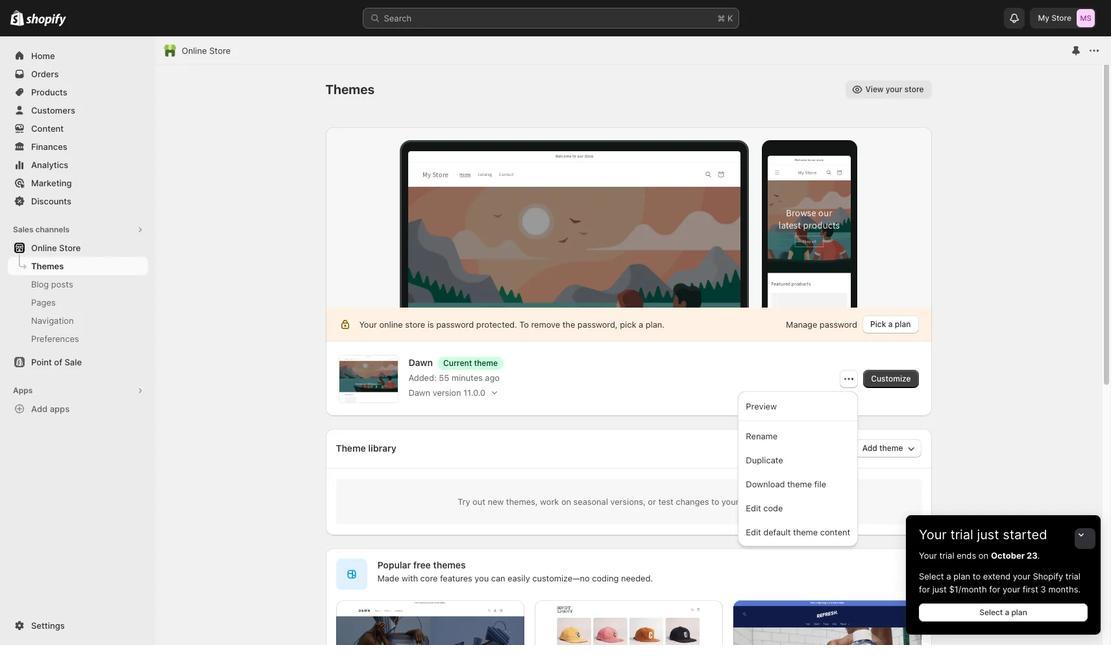 Task type: locate. For each thing, give the bounding box(es) containing it.
first
[[1023, 584, 1039, 595]]

for down extend
[[990, 584, 1001, 595]]

ends
[[957, 550, 976, 561]]

started
[[1003, 527, 1047, 543]]

online up themes
[[31, 243, 57, 253]]

preferences link
[[8, 330, 148, 348]]

preferences
[[31, 334, 79, 344]]

0 horizontal spatial just
[[933, 584, 947, 595]]

0 horizontal spatial select
[[919, 571, 944, 582]]

posts
[[51, 279, 73, 290]]

a for select a plan to extend your shopify trial for just $1/month for your first 3 months.
[[947, 571, 951, 582]]

store
[[1052, 13, 1072, 23], [209, 45, 231, 56], [59, 243, 81, 253]]

0 vertical spatial your
[[1013, 571, 1031, 582]]

for
[[919, 584, 930, 595], [990, 584, 1001, 595]]

1 vertical spatial just
[[933, 584, 947, 595]]

content
[[31, 123, 64, 134]]

0 vertical spatial store
[[1052, 13, 1072, 23]]

sale
[[65, 357, 82, 367]]

1 horizontal spatial plan
[[1012, 608, 1028, 617]]

online store link
[[182, 44, 231, 57], [8, 239, 148, 257]]

0 horizontal spatial online
[[31, 243, 57, 253]]

plan down first
[[1012, 608, 1028, 617]]

1 vertical spatial select
[[980, 608, 1003, 617]]

select a plan
[[980, 608, 1028, 617]]

point of sale link
[[8, 353, 148, 371]]

sales channels
[[13, 225, 70, 234]]

2 your from the top
[[919, 550, 937, 561]]

your
[[1013, 571, 1031, 582], [1003, 584, 1021, 595]]

just left $1/month
[[933, 584, 947, 595]]

your inside dropdown button
[[919, 527, 947, 543]]

of
[[54, 357, 62, 367]]

select down the select a plan to extend your shopify trial for just $1/month for your first 3 months.
[[980, 608, 1003, 617]]

plan up $1/month
[[954, 571, 971, 582]]

online store right the online store image at the top of the page
[[182, 45, 231, 56]]

online
[[182, 45, 207, 56], [31, 243, 57, 253]]

0 vertical spatial online store link
[[182, 44, 231, 57]]

1 vertical spatial your
[[919, 550, 937, 561]]

0 horizontal spatial a
[[947, 571, 951, 582]]

products link
[[8, 83, 148, 101]]

a down the select a plan to extend your shopify trial for just $1/month for your first 3 months.
[[1005, 608, 1010, 617]]

1 vertical spatial plan
[[1012, 608, 1028, 617]]

select left to
[[919, 571, 944, 582]]

select a plan to extend your shopify trial for just $1/month for your first 3 months.
[[919, 571, 1081, 595]]

plan inside the select a plan to extend your shopify trial for just $1/month for your first 3 months.
[[954, 571, 971, 582]]

channels
[[35, 225, 70, 234]]

plan
[[954, 571, 971, 582], [1012, 608, 1028, 617]]

blog posts
[[31, 279, 73, 290]]

0 horizontal spatial plan
[[954, 571, 971, 582]]

1 horizontal spatial for
[[990, 584, 1001, 595]]

to
[[973, 571, 981, 582]]

0 vertical spatial select
[[919, 571, 944, 582]]

online store link down channels
[[8, 239, 148, 257]]

analytics link
[[8, 156, 148, 174]]

1 vertical spatial a
[[1005, 608, 1010, 617]]

on
[[979, 550, 989, 561]]

trial inside dropdown button
[[951, 527, 974, 543]]

shopify image
[[10, 10, 24, 26], [26, 13, 66, 26]]

1 vertical spatial online store link
[[8, 239, 148, 257]]

0 vertical spatial plan
[[954, 571, 971, 582]]

0 vertical spatial online
[[182, 45, 207, 56]]

select
[[919, 571, 944, 582], [980, 608, 1003, 617]]

sales
[[13, 225, 33, 234]]

store right my
[[1052, 13, 1072, 23]]

your left ends
[[919, 550, 937, 561]]

online right the online store image at the top of the page
[[182, 45, 207, 56]]

1 vertical spatial your
[[1003, 584, 1021, 595]]

your
[[919, 527, 947, 543], [919, 550, 937, 561]]

1 horizontal spatial online store link
[[182, 44, 231, 57]]

0 vertical spatial a
[[947, 571, 951, 582]]

1 vertical spatial online
[[31, 243, 57, 253]]

1 horizontal spatial a
[[1005, 608, 1010, 617]]

1 your from the top
[[919, 527, 947, 543]]

1 horizontal spatial store
[[209, 45, 231, 56]]

select inside select a plan link
[[980, 608, 1003, 617]]

online store
[[182, 45, 231, 56], [31, 243, 81, 253]]

0 horizontal spatial for
[[919, 584, 930, 595]]

2 vertical spatial trial
[[1066, 571, 1081, 582]]

0 horizontal spatial online store
[[31, 243, 81, 253]]

0 horizontal spatial online store link
[[8, 239, 148, 257]]

orders
[[31, 69, 59, 79]]

your for your trial just started
[[919, 527, 947, 543]]

a up $1/month
[[947, 571, 951, 582]]

trial for just
[[951, 527, 974, 543]]

1 horizontal spatial just
[[977, 527, 999, 543]]

1 vertical spatial trial
[[940, 550, 955, 561]]

0 vertical spatial online store
[[182, 45, 231, 56]]

a
[[947, 571, 951, 582], [1005, 608, 1010, 617]]

1 horizontal spatial online store
[[182, 45, 231, 56]]

online store down channels
[[31, 243, 81, 253]]

your up your trial ends on october 23 .
[[919, 527, 947, 543]]

just inside the select a plan to extend your shopify trial for just $1/month for your first 3 months.
[[933, 584, 947, 595]]

just up on
[[977, 527, 999, 543]]

store right the online store image at the top of the page
[[209, 45, 231, 56]]

my
[[1038, 13, 1050, 23]]

1 horizontal spatial select
[[980, 608, 1003, 617]]

customers link
[[8, 101, 148, 119]]

your left first
[[1003, 584, 1021, 595]]

your trial ends on october 23 .
[[919, 550, 1040, 561]]

navigation link
[[8, 312, 148, 330]]

plan for select a plan to extend your shopify trial for just $1/month for your first 3 months.
[[954, 571, 971, 582]]

store up themes link
[[59, 243, 81, 253]]

customers
[[31, 105, 75, 116]]

select inside the select a plan to extend your shopify trial for just $1/month for your first 3 months.
[[919, 571, 944, 582]]

a inside the select a plan to extend your shopify trial for just $1/month for your first 3 months.
[[947, 571, 951, 582]]

for left $1/month
[[919, 584, 930, 595]]

trial up ends
[[951, 527, 974, 543]]

online store link right the online store image at the top of the page
[[182, 44, 231, 57]]

point
[[31, 357, 52, 367]]

pages
[[31, 297, 56, 308]]

0 vertical spatial just
[[977, 527, 999, 543]]

trial
[[951, 527, 974, 543], [940, 550, 955, 561], [1066, 571, 1081, 582]]

products
[[31, 87, 67, 97]]

trial left ends
[[940, 550, 955, 561]]

0 horizontal spatial store
[[59, 243, 81, 253]]

point of sale button
[[0, 353, 156, 371]]

0 vertical spatial trial
[[951, 527, 974, 543]]

0 vertical spatial your
[[919, 527, 947, 543]]

just
[[977, 527, 999, 543], [933, 584, 947, 595]]

trial up months.
[[1066, 571, 1081, 582]]

$1/month
[[949, 584, 987, 595]]

home
[[31, 51, 55, 61]]

1 horizontal spatial online
[[182, 45, 207, 56]]

your up first
[[1013, 571, 1031, 582]]

blog posts link
[[8, 275, 148, 293]]

apps
[[13, 386, 33, 395]]



Task type: vqa. For each thing, say whether or not it's contained in the screenshot.
TAB LIST
no



Task type: describe. For each thing, give the bounding box(es) containing it.
your trial just started element
[[906, 549, 1101, 635]]

add apps button
[[8, 400, 148, 418]]

⌘
[[718, 13, 725, 23]]

my store image
[[1077, 9, 1095, 27]]

point of sale
[[31, 357, 82, 367]]

discounts
[[31, 196, 71, 206]]

navigation
[[31, 315, 74, 326]]

my store
[[1038, 13, 1072, 23]]

1 vertical spatial store
[[209, 45, 231, 56]]

blog
[[31, 279, 49, 290]]

a for select a plan
[[1005, 608, 1010, 617]]

2 horizontal spatial store
[[1052, 13, 1072, 23]]

discounts link
[[8, 192, 148, 210]]

your trial just started button
[[906, 515, 1101, 543]]

23
[[1027, 550, 1038, 561]]

shopify
[[1033, 571, 1063, 582]]

your for your trial ends on october 23 .
[[919, 550, 937, 561]]

select for select a plan
[[980, 608, 1003, 617]]

finances link
[[8, 138, 148, 156]]

add apps
[[31, 404, 70, 414]]

online store image
[[164, 44, 177, 57]]

just inside dropdown button
[[977, 527, 999, 543]]

settings
[[31, 621, 65, 631]]

2 for from the left
[[990, 584, 1001, 595]]

pages link
[[8, 293, 148, 312]]

0 horizontal spatial shopify image
[[10, 10, 24, 26]]

home link
[[8, 47, 148, 65]]

trial for ends
[[940, 550, 955, 561]]

marketing
[[31, 178, 72, 188]]

orders link
[[8, 65, 148, 83]]

settings link
[[8, 617, 148, 635]]

plan for select a plan
[[1012, 608, 1028, 617]]

select for select a plan to extend your shopify trial for just $1/month for your first 3 months.
[[919, 571, 944, 582]]

apps
[[50, 404, 70, 414]]

october
[[991, 550, 1025, 561]]

1 vertical spatial online store
[[31, 243, 81, 253]]

1 horizontal spatial shopify image
[[26, 13, 66, 26]]

add
[[31, 404, 48, 414]]

finances
[[31, 142, 67, 152]]

themes
[[31, 261, 64, 271]]

1 for from the left
[[919, 584, 930, 595]]

k
[[728, 13, 733, 23]]

sales channels button
[[8, 221, 148, 239]]

themes link
[[8, 257, 148, 275]]

search
[[384, 13, 412, 23]]

extend
[[983, 571, 1011, 582]]

marketing link
[[8, 174, 148, 192]]

3
[[1041, 584, 1046, 595]]

.
[[1038, 550, 1040, 561]]

your trial just started
[[919, 527, 1047, 543]]

apps button
[[8, 382, 148, 400]]

months.
[[1049, 584, 1081, 595]]

trial inside the select a plan to extend your shopify trial for just $1/month for your first 3 months.
[[1066, 571, 1081, 582]]

content link
[[8, 119, 148, 138]]

2 vertical spatial store
[[59, 243, 81, 253]]

analytics
[[31, 160, 68, 170]]

select a plan link
[[919, 604, 1088, 622]]

⌘ k
[[718, 13, 733, 23]]



